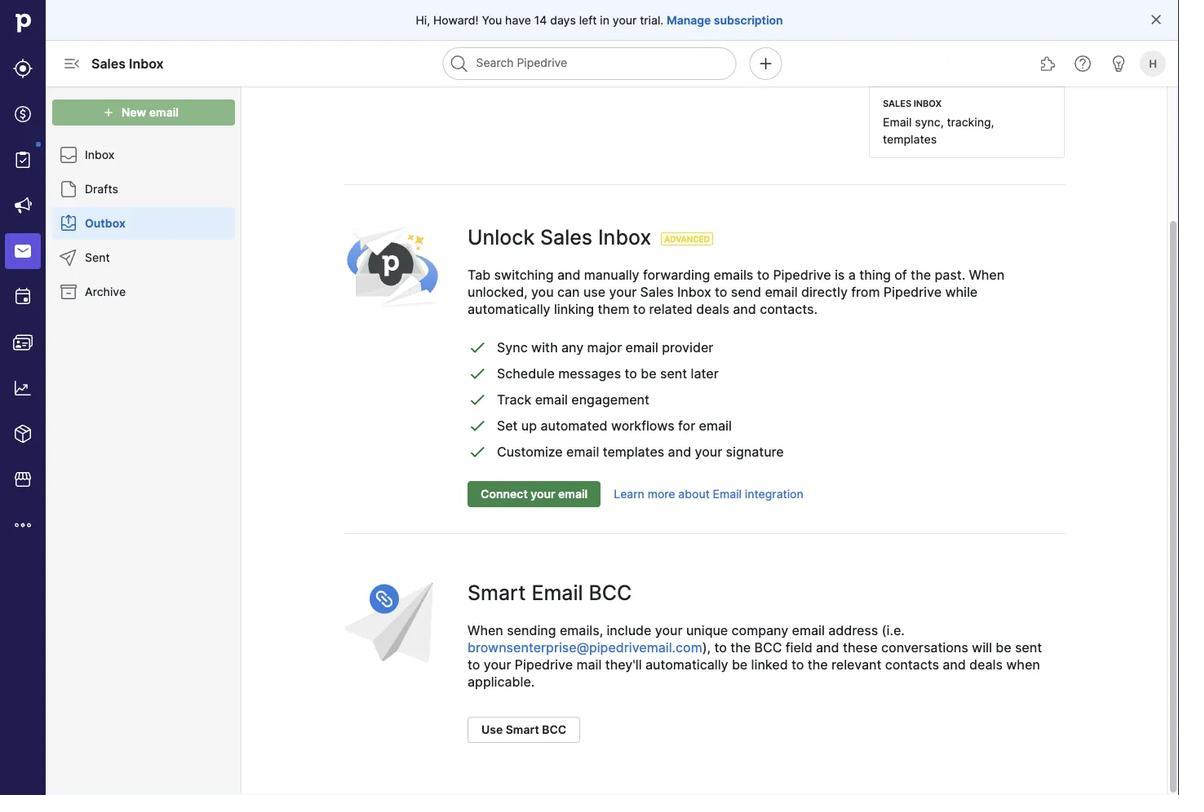 Task type: vqa. For each thing, say whether or not it's contained in the screenshot.
integration in the bottom right of the page
yes



Task type: locate. For each thing, give the bounding box(es) containing it.
1 vertical spatial email
[[713, 487, 742, 501]]

color secondary image
[[59, 145, 78, 165], [59, 180, 78, 199], [59, 214, 78, 233], [59, 248, 78, 268]]

0 horizontal spatial deals
[[696, 301, 729, 317]]

have
[[505, 13, 531, 27]]

color positive image up color positive image
[[468, 338, 487, 357]]

2 horizontal spatial bcc
[[754, 640, 782, 656]]

1 vertical spatial pipedrive
[[884, 284, 942, 300]]

your right connect
[[530, 487, 555, 501]]

color positive image up connect
[[468, 442, 487, 462]]

subscription
[[714, 13, 783, 27]]

menu
[[0, 0, 46, 796]]

your right in
[[613, 13, 637, 27]]

color positive image left set
[[468, 416, 487, 436]]

smart inside button
[[506, 723, 539, 737]]

field
[[785, 640, 812, 656]]

past.
[[935, 267, 965, 283]]

the down field
[[808, 657, 828, 673]]

sales up can
[[540, 225, 592, 250]]

deals down the emails
[[696, 301, 729, 317]]

3 color positive image from the top
[[468, 416, 487, 436]]

more
[[648, 487, 675, 501]]

unlock
[[468, 225, 535, 250]]

bcc up linked
[[754, 640, 782, 656]]

any
[[561, 339, 584, 355]]

email up the contacts.
[[765, 284, 798, 300]]

when
[[1006, 657, 1040, 673]]

when
[[969, 267, 1005, 283], [468, 623, 503, 639]]

1 vertical spatial bcc
[[754, 640, 782, 656]]

use
[[583, 284, 606, 300]]

0 horizontal spatial templates
[[603, 444, 664, 460]]

1 horizontal spatial templates
[[883, 132, 937, 146]]

sales assistant image
[[1109, 54, 1128, 73]]

2 horizontal spatial email
[[883, 115, 912, 129]]

1 horizontal spatial sales
[[540, 225, 592, 250]]

3 color secondary image from the top
[[59, 214, 78, 233]]

templates inside sales inbox email sync, tracking, templates
[[883, 132, 937, 146]]

sync with any major email provider
[[497, 339, 713, 355]]

your
[[613, 13, 637, 27], [609, 284, 637, 300], [695, 444, 722, 460], [530, 487, 555, 501], [655, 623, 683, 639], [484, 657, 511, 673]]

manage subscription link
[[667, 12, 783, 28]]

color secondary image left sent
[[59, 248, 78, 268]]

deals image
[[13, 104, 33, 124]]

deals
[[696, 301, 729, 317], [969, 657, 1003, 673]]

automatically inside tab switching and manually forwarding emails to pipedrive is a thing of the past. when unlocked, you can use your sales inbox to send email directly from pipedrive while automatically linking them to related deals and contacts.
[[468, 301, 550, 317]]

quick help image
[[1073, 54, 1093, 73]]

when inside when sending emails, include your unique company email address   (i.e. brownsenterprise@pipedrivemail.com
[[468, 623, 503, 639]]

inbox right menu toggle image
[[129, 55, 164, 71]]

sales right menu toggle image
[[91, 55, 126, 71]]

your inside ), to the bcc field and these conversations will be sent to your pipedrive mail they'll automatically be linked to the relevant contacts and deals when applicable.
[[484, 657, 511, 673]]

1 horizontal spatial sent
[[1015, 640, 1042, 656]]

is
[[835, 267, 845, 283]]

color secondary image inside the sent link
[[59, 248, 78, 268]]

templates down sync, at the right top of page
[[883, 132, 937, 146]]

these
[[843, 640, 878, 656]]

1 vertical spatial sales
[[540, 225, 592, 250]]

1 horizontal spatial be
[[732, 657, 748, 673]]

outbox link
[[52, 207, 235, 240]]

email inside tab switching and manually forwarding emails to pipedrive is a thing of the past. when unlocked, you can use your sales inbox to send email directly from pipedrive while automatically linking them to related deals and contacts.
[[765, 284, 798, 300]]

0 vertical spatial the
[[911, 267, 931, 283]]

templates down workflows
[[603, 444, 664, 460]]

customize email templates and your signature
[[497, 444, 784, 460]]

when left the sending
[[468, 623, 503, 639]]

be left linked
[[732, 657, 748, 673]]

to down field
[[791, 657, 804, 673]]

deals inside tab switching and manually forwarding emails to pipedrive is a thing of the past. when unlocked, you can use your sales inbox to send email directly from pipedrive while automatically linking them to related deals and contacts.
[[696, 301, 729, 317]]

2 horizontal spatial the
[[911, 267, 931, 283]]

email right about
[[713, 487, 742, 501]]

bcc for smart email bcc
[[589, 581, 632, 605]]

1 horizontal spatial deals
[[969, 657, 1003, 673]]

color secondary image inside inbox link
[[59, 145, 78, 165]]

sales inbox email sync, tracking, templates
[[883, 98, 994, 146]]

smart
[[468, 581, 526, 605], [506, 723, 539, 737]]

pipedrive down the sending
[[515, 657, 573, 673]]

tab
[[468, 267, 491, 283]]

connect your email
[[481, 487, 588, 501]]

1 color secondary image from the top
[[59, 145, 78, 165]]

pipedrive
[[773, 267, 831, 283], [884, 284, 942, 300], [515, 657, 573, 673]]

the down the company
[[730, 640, 751, 656]]

sent up when
[[1015, 640, 1042, 656]]

1 horizontal spatial automatically
[[645, 657, 728, 673]]

1 vertical spatial smart
[[506, 723, 539, 737]]

color secondary image right color undefined image
[[59, 145, 78, 165]]

pipedrive down of
[[884, 284, 942, 300]]

email inside sales inbox email sync, tracking, templates
[[883, 115, 912, 129]]

0 horizontal spatial when
[[468, 623, 503, 639]]

1 vertical spatial when
[[468, 623, 503, 639]]

0 horizontal spatial email
[[531, 581, 583, 605]]

inbox down forwarding
[[677, 284, 711, 300]]

smart email bcc
[[468, 581, 632, 605]]

linked
[[751, 657, 788, 673]]

color secondary image inside 'drafts' link
[[59, 180, 78, 199]]

to
[[757, 267, 769, 283], [715, 284, 727, 300], [633, 301, 646, 317], [625, 365, 637, 381], [714, 640, 727, 656], [468, 657, 480, 673], [791, 657, 804, 673]]

4 color positive image from the top
[[468, 442, 487, 462]]

email down automated
[[566, 444, 599, 460]]

2 vertical spatial be
[[732, 657, 748, 673]]

bcc right "use"
[[542, 723, 566, 737]]

smart right "use"
[[506, 723, 539, 737]]

archive link
[[52, 276, 235, 308]]

archive
[[85, 285, 126, 299]]

up
[[521, 418, 537, 434]]

tracking,
[[947, 115, 994, 129]]

1 vertical spatial automatically
[[645, 657, 728, 673]]

send
[[731, 284, 761, 300]]

0 vertical spatial templates
[[883, 132, 937, 146]]

0 vertical spatial email
[[883, 115, 912, 129]]

color secondary image left drafts
[[59, 180, 78, 199]]

0 vertical spatial sales
[[91, 55, 126, 71]]

the right of
[[911, 267, 931, 283]]

when up while
[[969, 267, 1005, 283]]

email up field
[[792, 623, 825, 639]]

0 horizontal spatial sales
[[91, 55, 126, 71]]

2 vertical spatial bcc
[[542, 723, 566, 737]]

applicable.
[[468, 674, 535, 690]]

sales inbox
[[91, 55, 164, 71]]

pipedrive up "directly"
[[773, 267, 831, 283]]

bcc for use smart bcc
[[542, 723, 566, 737]]

pipedrive inside ), to the bcc field and these conversations will be sent to your pipedrive mail they'll automatically be linked to the relevant contacts and deals when applicable.
[[515, 657, 573, 673]]

sales inbox image
[[13, 242, 33, 261]]

your up applicable.
[[484, 657, 511, 673]]

), to the bcc field and these conversations will be sent to your pipedrive mail they'll automatically be linked to the relevant contacts and deals when applicable.
[[468, 640, 1042, 690]]

2 color secondary image from the top
[[59, 180, 78, 199]]

sales up related
[[640, 284, 674, 300]]

email up up
[[535, 392, 568, 407]]

leads image
[[13, 59, 33, 78]]

menu item
[[0, 228, 46, 274]]

set up automated workflows for email
[[497, 418, 732, 434]]

0 vertical spatial sent
[[660, 365, 687, 381]]

sales
[[91, 55, 126, 71], [540, 225, 592, 250], [640, 284, 674, 300]]

automatically down unlocked,
[[468, 301, 550, 317]]

your left unique
[[655, 623, 683, 639]]

left
[[579, 13, 597, 27]]

sales
[[883, 98, 911, 109]]

the
[[911, 267, 931, 283], [730, 640, 751, 656], [808, 657, 828, 673]]

0 vertical spatial automatically
[[468, 301, 550, 317]]

they'll
[[605, 657, 642, 673]]

campaigns image
[[13, 196, 33, 215]]

1 vertical spatial sent
[[1015, 640, 1042, 656]]

0 vertical spatial when
[[969, 267, 1005, 283]]

days
[[550, 13, 576, 27]]

0 vertical spatial deals
[[696, 301, 729, 317]]

1 color positive image from the top
[[468, 338, 487, 357]]

email left 'learn'
[[558, 487, 588, 501]]

use
[[481, 723, 503, 737]]

inbox
[[914, 98, 942, 109]]

0 vertical spatial bcc
[[589, 581, 632, 605]]

color positive image down color positive image
[[468, 390, 487, 409]]

1 horizontal spatial the
[[808, 657, 828, 673]]

contacts image
[[13, 333, 33, 352]]

0 vertical spatial pipedrive
[[773, 267, 831, 283]]

bcc up include
[[589, 581, 632, 605]]

automatically down when sending emails, include your unique company email address   (i.e. brownsenterprise@pipedrivemail.com
[[645, 657, 728, 673]]

for
[[678, 418, 695, 434]]

outbox
[[85, 217, 125, 230]]

sent
[[85, 251, 110, 265]]

email up emails,
[[531, 581, 583, 605]]

bcc inside button
[[542, 723, 566, 737]]

connect
[[481, 487, 528, 501]]

0 vertical spatial be
[[641, 365, 657, 381]]

be up engagement
[[641, 365, 657, 381]]

2 vertical spatial pipedrive
[[515, 657, 573, 673]]

0 horizontal spatial automatically
[[468, 301, 550, 317]]

1 horizontal spatial bcc
[[589, 581, 632, 605]]

manage
[[667, 13, 711, 27]]

more image
[[13, 516, 33, 535]]

from
[[851, 284, 880, 300]]

2 vertical spatial sales
[[640, 284, 674, 300]]

include
[[607, 623, 651, 639]]

later
[[691, 365, 719, 381]]

inbox inside tab switching and manually forwarding emails to pipedrive is a thing of the past. when unlocked, you can use your sales inbox to send email directly from pipedrive while automatically linking them to related deals and contacts.
[[677, 284, 711, 300]]

smart up the sending
[[468, 581, 526, 605]]

0 horizontal spatial bcc
[[542, 723, 566, 737]]

color positive image
[[468, 338, 487, 357], [468, 390, 487, 409], [468, 416, 487, 436], [468, 442, 487, 462]]

be right will
[[996, 640, 1011, 656]]

0 horizontal spatial be
[[641, 365, 657, 381]]

inbox
[[129, 55, 164, 71], [85, 148, 115, 162], [598, 225, 651, 250], [677, 284, 711, 300]]

1 vertical spatial templates
[[603, 444, 664, 460]]

trial.
[[640, 13, 663, 27]]

sent
[[660, 365, 687, 381], [1015, 640, 1042, 656]]

email
[[883, 115, 912, 129], [713, 487, 742, 501], [531, 581, 583, 605]]

2 color positive image from the top
[[468, 390, 487, 409]]

manually
[[584, 267, 639, 283]]

sent down provider
[[660, 365, 687, 381]]

bcc
[[589, 581, 632, 605], [754, 640, 782, 656], [542, 723, 566, 737]]

to right ),
[[714, 640, 727, 656]]

1 vertical spatial the
[[730, 640, 751, 656]]

color positive image for track
[[468, 390, 487, 409]]

1 horizontal spatial when
[[969, 267, 1005, 283]]

and down conversations
[[943, 657, 966, 673]]

address
[[828, 623, 878, 639]]

email down sales
[[883, 115, 912, 129]]

to up engagement
[[625, 365, 637, 381]]

you
[[531, 284, 554, 300]]

1 vertical spatial deals
[[969, 657, 1003, 673]]

automatically
[[468, 301, 550, 317], [645, 657, 728, 673]]

h button
[[1137, 47, 1169, 80]]

to up applicable.
[[468, 657, 480, 673]]

customize
[[497, 444, 563, 460]]

integration
[[745, 487, 804, 501]]

automatically inside ), to the bcc field and these conversations will be sent to your pipedrive mail they'll automatically be linked to the relevant contacts and deals when applicable.
[[645, 657, 728, 673]]

color secondary image inside outbox link
[[59, 214, 78, 233]]

and down for at the bottom right of the page
[[668, 444, 691, 460]]

color secondary image for sent
[[59, 248, 78, 268]]

2 horizontal spatial sales
[[640, 284, 674, 300]]

0 horizontal spatial pipedrive
[[515, 657, 573, 673]]

4 color secondary image from the top
[[59, 248, 78, 268]]

email right major
[[625, 339, 658, 355]]

workflows
[[611, 418, 675, 434]]

contacts
[[885, 657, 939, 673]]

email inside when sending emails, include your unique company email address   (i.e. brownsenterprise@pipedrivemail.com
[[792, 623, 825, 639]]

2 horizontal spatial be
[[996, 640, 1011, 656]]

color secondary image left outbox
[[59, 214, 78, 233]]

your up them
[[609, 284, 637, 300]]

products image
[[13, 424, 33, 444]]

deals down will
[[969, 657, 1003, 673]]

schedule messages to be sent later
[[497, 365, 719, 381]]



Task type: describe. For each thing, give the bounding box(es) containing it.
activities image
[[13, 287, 33, 307]]

email right for at the bottom right of the page
[[699, 418, 732, 434]]

track
[[497, 392, 531, 407]]

your inside tab switching and manually forwarding emails to pipedrive is a thing of the past. when unlocked, you can use your sales inbox to send email directly from pipedrive while automatically linking them to related deals and contacts.
[[609, 284, 637, 300]]

2 horizontal spatial pipedrive
[[884, 284, 942, 300]]

color positive image for customize
[[468, 442, 487, 462]]

1 horizontal spatial pipedrive
[[773, 267, 831, 283]]

home image
[[11, 11, 35, 35]]

sync,
[[915, 115, 944, 129]]

the inside tab switching and manually forwarding emails to pipedrive is a thing of the past. when unlocked, you can use your sales inbox to send email directly from pipedrive while automatically linking them to related deals and contacts.
[[911, 267, 931, 283]]

14
[[534, 13, 547, 27]]

sent link
[[52, 242, 235, 274]]

signature
[[726, 444, 784, 460]]

your inside when sending emails, include your unique company email address   (i.e. brownsenterprise@pipedrivemail.com
[[655, 623, 683, 639]]

use smart bcc button
[[468, 717, 580, 743]]

0 vertical spatial smart
[[468, 581, 526, 605]]

them
[[598, 301, 629, 317]]

unlock sales inbox
[[468, 225, 651, 250]]

messages
[[558, 365, 621, 381]]

quick add image
[[756, 54, 776, 73]]

0 horizontal spatial the
[[730, 640, 751, 656]]

howard!
[[433, 13, 479, 27]]

learn more about email integration
[[614, 487, 804, 501]]

sync
[[497, 339, 528, 355]]

color primary image
[[1150, 13, 1163, 26]]

to right them
[[633, 301, 646, 317]]

learn
[[614, 487, 644, 501]]

drafts link
[[52, 173, 235, 206]]

2 vertical spatial the
[[808, 657, 828, 673]]

relevant
[[831, 657, 881, 673]]

company
[[732, 623, 788, 639]]

conversations
[[881, 640, 968, 656]]

marketplace image
[[13, 470, 33, 490]]

unique
[[686, 623, 728, 639]]

and up can
[[557, 267, 580, 283]]

your down for at the bottom right of the page
[[695, 444, 722, 460]]

you
[[482, 13, 502, 27]]

to down the emails
[[715, 284, 727, 300]]

mail
[[576, 657, 602, 673]]

2 vertical spatial email
[[531, 581, 583, 605]]

color secondary image for inbox
[[59, 145, 78, 165]]

major
[[587, 339, 622, 355]]

1 horizontal spatial email
[[713, 487, 742, 501]]

of
[[894, 267, 907, 283]]

linking
[[554, 301, 594, 317]]

contacts.
[[760, 301, 817, 317]]

brownsenterprise@pipedrivemail.com link
[[468, 640, 702, 656]]

inbox link
[[52, 139, 235, 171]]

engagement
[[571, 392, 649, 407]]

color positive image
[[468, 364, 487, 383]]

sales inside tab switching and manually forwarding emails to pipedrive is a thing of the past. when unlocked, you can use your sales inbox to send email directly from pipedrive while automatically linking them to related deals and contacts.
[[640, 284, 674, 300]]

directly
[[801, 284, 848, 300]]

),
[[702, 640, 711, 656]]

will
[[972, 640, 992, 656]]

color secondary image
[[59, 282, 78, 302]]

0 horizontal spatial sent
[[660, 365, 687, 381]]

set
[[497, 418, 518, 434]]

automated
[[541, 418, 607, 434]]

your inside button
[[530, 487, 555, 501]]

can
[[557, 284, 580, 300]]

inbox up drafts
[[85, 148, 115, 162]]

forwarding
[[643, 267, 710, 283]]

related
[[649, 301, 693, 317]]

tab switching and manually forwarding emails to pipedrive is a thing of the past. when unlocked, you can use your sales inbox to send email directly from pipedrive while automatically linking them to related deals and contacts.
[[468, 267, 1005, 317]]

bcc inside ), to the bcc field and these conversations will be sent to your pipedrive mail they'll automatically be linked to the relevant contacts and deals when applicable.
[[754, 640, 782, 656]]

with
[[531, 339, 558, 355]]

menu toggle image
[[62, 54, 82, 73]]

color positive image for set
[[468, 416, 487, 436]]

to up the send in the top of the page
[[757, 267, 769, 283]]

inbox up manually on the top
[[598, 225, 651, 250]]

when inside tab switching and manually forwarding emails to pipedrive is a thing of the past. when unlocked, you can use your sales inbox to send email directly from pipedrive while automatically linking them to related deals and contacts.
[[969, 267, 1005, 283]]

sent inside ), to the bcc field and these conversations will be sent to your pipedrive mail they'll automatically be linked to the relevant contacts and deals when applicable.
[[1015, 640, 1042, 656]]

drafts
[[85, 182, 118, 196]]

color secondary image for drafts
[[59, 180, 78, 199]]

connect your email button
[[468, 481, 601, 507]]

brownsenterprise@pipedrivemail.com
[[468, 640, 702, 656]]

1 vertical spatial be
[[996, 640, 1011, 656]]

while
[[945, 284, 978, 300]]

thing
[[859, 267, 891, 283]]

h
[[1149, 57, 1157, 70]]

about
[[678, 487, 710, 501]]

hi, howard! you have 14 days left in your  trial. manage subscription
[[416, 13, 783, 27]]

switching
[[494, 267, 554, 283]]

hi,
[[416, 13, 430, 27]]

provider
[[662, 339, 713, 355]]

and right field
[[816, 640, 839, 656]]

and down the send in the top of the page
[[733, 301, 756, 317]]

(i.e.
[[882, 623, 905, 639]]

learn more about email integration link
[[614, 486, 804, 503]]

color secondary image for outbox
[[59, 214, 78, 233]]

emails,
[[560, 623, 603, 639]]

sending
[[507, 623, 556, 639]]

unlocked,
[[468, 284, 528, 300]]

insights image
[[13, 379, 33, 398]]

Search Pipedrive field
[[443, 47, 736, 80]]

color positive image for sync
[[468, 338, 487, 357]]

a
[[848, 267, 856, 283]]

emails
[[714, 267, 753, 283]]

deals inside ), to the bcc field and these conversations will be sent to your pipedrive mail they'll automatically be linked to the relevant contacts and deals when applicable.
[[969, 657, 1003, 673]]

schedule
[[497, 365, 555, 381]]

color undefined image
[[13, 150, 33, 170]]

email inside button
[[558, 487, 588, 501]]



